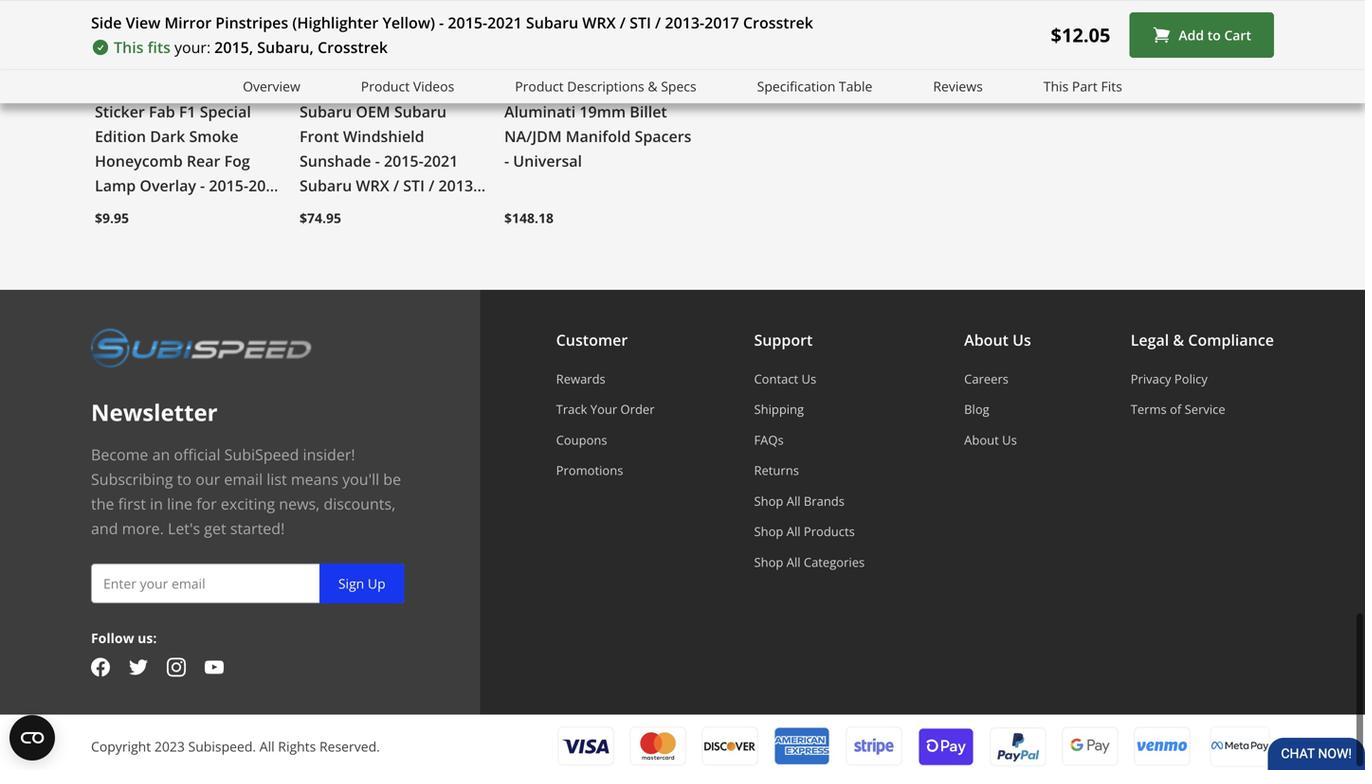 Task type: locate. For each thing, give the bounding box(es) containing it.
2015-
[[448, 12, 488, 33], [384, 167, 424, 187], [209, 192, 249, 212]]

1 vertical spatial to
[[177, 485, 192, 506]]

&
[[648, 77, 658, 95], [1173, 346, 1184, 366]]

0 horizontal spatial &
[[648, 77, 658, 95]]

0 horizontal spatial us
[[802, 387, 817, 404]]

2 product from the left
[[515, 77, 564, 95]]

crosstrek down overlay
[[133, 241, 204, 261]]

0 vertical spatial 2017
[[705, 12, 739, 33]]

this left part
[[1044, 77, 1069, 95]]

2 horizontal spatial sti
[[630, 12, 651, 33]]

0 vertical spatial shop
[[754, 509, 784, 526]]

product descriptions & specs link
[[515, 76, 697, 97]]

official
[[174, 461, 220, 481]]

1 vertical spatial 2017
[[95, 241, 130, 261]]

- inside subaru subaru oem subaru front windshield sunshade - 2015-2021 subaru wrx / sti / 2013- 2021 crosstrek
[[375, 167, 380, 187]]

0 horizontal spatial sti
[[198, 216, 220, 237]]

careers
[[964, 387, 1009, 404]]

specification table link
[[757, 76, 873, 97]]

add to cart button
[[1130, 12, 1274, 58]]

0 vertical spatial &
[[648, 77, 658, 95]]

manifold
[[566, 142, 631, 163]]

1 vertical spatial 2015-
[[384, 167, 424, 187]]

about us
[[964, 346, 1031, 366]]

sti up descriptions
[[630, 12, 651, 33]]

sti down rear
[[198, 216, 220, 237]]

1 horizontal spatial this
[[1044, 77, 1069, 95]]

subispeed logo image
[[91, 344, 312, 384]]

1 vertical spatial shop
[[754, 540, 784, 557]]

us up shipping link
[[802, 387, 817, 404]]

let's
[[168, 535, 200, 555]]

news,
[[279, 510, 320, 530]]

1 vertical spatial aluminati
[[504, 118, 576, 138]]

0 horizontal spatial this
[[114, 37, 144, 57]]

0 vertical spatial to
[[1208, 26, 1221, 44]]

googlepay image
[[1062, 743, 1119, 771]]

wrx down overlay
[[151, 216, 185, 237]]

privacy policy
[[1131, 387, 1208, 404]]

exciting
[[221, 510, 275, 530]]

0 horizontal spatial 2017
[[95, 241, 130, 261]]

0 vertical spatial aluminati
[[504, 94, 564, 112]]

0 horizontal spatial wrx
[[151, 216, 185, 237]]

1 vertical spatial sti
[[403, 192, 425, 212]]

& right legal
[[1173, 346, 1184, 366]]

to inside button
[[1208, 26, 1221, 44]]

product up oem
[[361, 77, 410, 95]]

$148.18
[[504, 225, 554, 243]]

2 horizontal spatial wrx
[[582, 12, 616, 33]]

all down 'shop all products'
[[787, 570, 801, 587]]

shoppay image
[[918, 743, 975, 771]]

support
[[754, 346, 813, 366]]

subaru
[[526, 12, 579, 33], [300, 94, 344, 112], [300, 118, 352, 138], [394, 118, 447, 138], [300, 192, 352, 212], [95, 216, 147, 237]]

2 shop from the top
[[754, 540, 784, 557]]

0 vertical spatial 2015-
[[448, 12, 488, 33]]

this for this fits your: 2015, subaru, crosstrek
[[114, 37, 144, 57]]

line
[[167, 510, 192, 530]]

- down rear
[[200, 192, 205, 212]]

view
[[126, 12, 161, 33]]

1 vertical spatial sticker
[[95, 118, 145, 138]]

1 horizontal spatial sti
[[403, 192, 425, 212]]

2 aluminati from the top
[[504, 118, 576, 138]]

us for contact us
[[802, 387, 817, 404]]

1 vertical spatial 2013-
[[439, 192, 478, 212]]

this down 'view'
[[114, 37, 144, 57]]

2 horizontal spatial 2013-
[[665, 12, 705, 33]]

2 vertical spatial sti
[[198, 216, 220, 237]]

this part fits link
[[1044, 76, 1123, 97]]

and
[[91, 535, 118, 555]]

about
[[964, 346, 1009, 366]]

facebook logo image
[[91, 675, 110, 693]]

side view mirror pinstripes (highlighter yellow) - 2015-2021 subaru wrx / sti / 2013-2017 crosstrek
[[91, 12, 813, 33]]

crosstrek down (highlighter
[[318, 37, 388, 57]]

fab
[[140, 94, 162, 112], [149, 118, 175, 138]]

sti down windshield
[[403, 192, 425, 212]]

customer
[[556, 346, 628, 366]]

1 horizontal spatial product
[[515, 77, 564, 95]]

1 vertical spatial wrx
[[356, 192, 389, 212]]

0 vertical spatial all
[[787, 509, 801, 526]]

2 vertical spatial all
[[787, 570, 801, 587]]

0 vertical spatial us
[[1013, 346, 1031, 366]]

track
[[556, 417, 587, 434]]

2013-
[[665, 12, 705, 33], [439, 192, 478, 212], [234, 216, 273, 237]]

2017 inside the sticker fab sticker fab f1 special edition dark smoke honeycomb rear fog lamp overlay - 2015-2021 subaru wrx / sti / 2013- 2017 crosstrek
[[95, 241, 130, 261]]

all for categories
[[787, 570, 801, 587]]

this for this part fits
[[1044, 77, 1069, 95]]

- right yellow)
[[439, 12, 444, 33]]

1 horizontal spatial 2015-
[[384, 167, 424, 187]]

1 horizontal spatial 2013-
[[439, 192, 478, 212]]

all for products
[[787, 540, 801, 557]]

coupons link
[[556, 448, 655, 465]]

0 horizontal spatial product
[[361, 77, 410, 95]]

specs
[[661, 77, 697, 95]]

sticker fab sticker fab f1 special edition dark smoke honeycomb rear fog lamp overlay - 2015-2021 subaru wrx / sti / 2013- 2017 crosstrek
[[95, 94, 283, 261]]

1 vertical spatial all
[[787, 540, 801, 557]]

0 vertical spatial this
[[114, 37, 144, 57]]

shop
[[754, 509, 784, 526], [754, 540, 784, 557], [754, 570, 784, 587]]

side
[[91, 12, 122, 33]]

2015- right yellow)
[[448, 12, 488, 33]]

insider!
[[303, 461, 355, 481]]

wrx up product descriptions & specs
[[582, 12, 616, 33]]

to right add
[[1208, 26, 1221, 44]]

2 vertical spatial wrx
[[151, 216, 185, 237]]

contact
[[754, 387, 799, 404]]

us right about
[[1013, 346, 1031, 366]]

all
[[787, 509, 801, 526], [787, 540, 801, 557], [787, 570, 801, 587]]

legal
[[1131, 346, 1169, 366]]

0 horizontal spatial 2013-
[[234, 216, 273, 237]]

- inside the sticker fab sticker fab f1 special edition dark smoke honeycomb rear fog lamp overlay - 2015-2021 subaru wrx / sti / 2013- 2017 crosstrek
[[200, 192, 205, 212]]

product for product videos
[[361, 77, 410, 95]]

1 product from the left
[[361, 77, 410, 95]]

2021
[[487, 12, 522, 33], [424, 167, 458, 187], [249, 192, 283, 212], [300, 216, 334, 237]]

1 all from the top
[[787, 509, 801, 526]]

2 all from the top
[[787, 540, 801, 557]]

wrx down sunshade
[[356, 192, 389, 212]]

venmo image
[[1134, 743, 1191, 771]]

& left the specs
[[648, 77, 658, 95]]

sign
[[338, 591, 364, 609]]

to left our
[[177, 485, 192, 506]]

compliance
[[1188, 346, 1274, 366]]

0 vertical spatial sti
[[630, 12, 651, 33]]

2 vertical spatial shop
[[754, 570, 784, 587]]

- down na/jdm
[[504, 167, 509, 187]]

follow us:
[[91, 646, 157, 664]]

crosstrek down sunshade
[[338, 216, 408, 237]]

mastercard image
[[630, 743, 686, 771]]

us for about us
[[1013, 346, 1031, 366]]

shop all products
[[754, 540, 855, 557]]

overview link
[[243, 76, 300, 97]]

0 horizontal spatial to
[[177, 485, 192, 506]]

2015- down fog
[[209, 192, 249, 212]]

started!
[[230, 535, 285, 555]]

1 vertical spatial this
[[1044, 77, 1069, 95]]

all left brands
[[787, 509, 801, 526]]

aluminati
[[504, 94, 564, 112], [504, 118, 576, 138]]

crosstrek inside the sticker fab sticker fab f1 special edition dark smoke honeycomb rear fog lamp overlay - 2015-2021 subaru wrx / sti / 2013- 2017 crosstrek
[[133, 241, 204, 261]]

shop down 'returns'
[[754, 509, 784, 526]]

contact us
[[754, 387, 817, 404]]

0 vertical spatial sticker
[[95, 94, 136, 112]]

2 vertical spatial 2015-
[[209, 192, 249, 212]]

in
[[150, 510, 163, 530]]

2 vertical spatial 2013-
[[234, 216, 273, 237]]

1 shop from the top
[[754, 509, 784, 526]]

honeycomb
[[95, 167, 183, 187]]

shop down 'shop all products'
[[754, 570, 784, 587]]

1 vertical spatial us
[[802, 387, 817, 404]]

shop down shop all brands at the right bottom of the page
[[754, 540, 784, 557]]

3 shop from the top
[[754, 570, 784, 587]]

product left descriptions
[[515, 77, 564, 95]]

rewards
[[556, 387, 606, 404]]

1 horizontal spatial us
[[1013, 346, 1031, 366]]

2015- inside the sticker fab sticker fab f1 special edition dark smoke honeycomb rear fog lamp overlay - 2015-2021 subaru wrx / sti / 2013- 2017 crosstrek
[[209, 192, 249, 212]]

all down shop all brands at the right bottom of the page
[[787, 540, 801, 557]]

specification table
[[757, 77, 873, 95]]

shop for shop all products
[[754, 540, 784, 557]]

wrx inside subaru subaru oem subaru front windshield sunshade - 2015-2021 subaru wrx / sti / 2013- 2021 crosstrek
[[356, 192, 389, 212]]

1 horizontal spatial wrx
[[356, 192, 389, 212]]

- inside the aluminati aluminati 19mm billet na/jdm manifold spacers - universal
[[504, 167, 509, 187]]

1 horizontal spatial to
[[1208, 26, 1221, 44]]

specification
[[757, 77, 836, 95]]

2015- down windshield
[[384, 167, 424, 187]]

1 vertical spatial &
[[1173, 346, 1184, 366]]

2 sticker from the top
[[95, 118, 145, 138]]

0 horizontal spatial 2015-
[[209, 192, 249, 212]]

- down windshield
[[375, 167, 380, 187]]

3 all from the top
[[787, 570, 801, 587]]

privacy policy link
[[1131, 387, 1274, 404]]

oem
[[356, 118, 390, 138]]

subaru subaru oem subaru front windshield sunshade - 2015-2021 subaru wrx / sti / 2013- 2021 crosstrek
[[300, 94, 478, 237]]

$9.95
[[95, 225, 129, 243]]

fits
[[148, 37, 171, 57]]



Task type: vqa. For each thing, say whether or not it's contained in the screenshot.
careers link
yes



Task type: describe. For each thing, give the bounding box(es) containing it.
more.
[[122, 535, 164, 555]]

overview
[[243, 77, 300, 95]]

2 horizontal spatial 2015-
[[448, 12, 488, 33]]

contact us link
[[754, 387, 865, 404]]

legal & compliance
[[1131, 346, 1274, 366]]

1 horizontal spatial 2017
[[705, 12, 739, 33]]

sti inside subaru subaru oem subaru front windshield sunshade - 2015-2021 subaru wrx / sti / 2013- 2021 crosstrek
[[403, 192, 425, 212]]

shipping link
[[754, 417, 865, 434]]

list
[[267, 485, 287, 506]]

rear
[[187, 167, 220, 187]]

become
[[91, 461, 148, 481]]

all for brands
[[787, 509, 801, 526]]

get
[[204, 535, 226, 555]]

this fits your: 2015, subaru, crosstrek
[[114, 37, 388, 57]]

(highlighter
[[292, 12, 379, 33]]

product videos
[[361, 77, 454, 95]]

na/jdm
[[504, 142, 562, 163]]

be
[[383, 485, 401, 506]]

faqs
[[754, 448, 784, 465]]

stripe image
[[846, 743, 903, 771]]

up
[[368, 591, 386, 609]]

products
[[804, 540, 855, 557]]

descriptions
[[567, 77, 645, 95]]

yellow)
[[383, 12, 435, 33]]

add to cart
[[1179, 26, 1252, 44]]

discounts,
[[324, 510, 396, 530]]

the
[[91, 510, 114, 530]]

shipping
[[754, 417, 804, 434]]

returns
[[754, 478, 799, 496]]

sign up
[[338, 591, 386, 609]]

shop for shop all brands
[[754, 509, 784, 526]]

wrx inside the sticker fab sticker fab f1 special edition dark smoke honeycomb rear fog lamp overlay - 2015-2021 subaru wrx / sti / 2013- 2017 crosstrek
[[151, 216, 185, 237]]

1 aluminati from the top
[[504, 94, 564, 112]]

categories
[[804, 570, 865, 587]]

reviews link
[[933, 76, 983, 97]]

for
[[196, 510, 217, 530]]

2015- inside subaru subaru oem subaru front windshield sunshade - 2015-2021 subaru wrx / sti / 2013- 2021 crosstrek
[[384, 167, 424, 187]]

$12.05
[[1051, 22, 1111, 48]]

2015,
[[214, 37, 253, 57]]

1 vertical spatial fab
[[149, 118, 175, 138]]

universal
[[513, 167, 582, 187]]

0 vertical spatial wrx
[[582, 12, 616, 33]]

table
[[839, 77, 873, 95]]

add
[[1179, 26, 1204, 44]]

product videos link
[[361, 76, 454, 97]]

rewards link
[[556, 387, 655, 404]]

lamp
[[95, 192, 136, 212]]

smoke
[[189, 142, 239, 163]]

shop for shop all categories
[[754, 570, 784, 587]]

shop all categories
[[754, 570, 865, 587]]

order
[[621, 417, 655, 434]]

amex image
[[774, 743, 831, 771]]

metapay image
[[1212, 758, 1269, 768]]

2021 inside the sticker fab sticker fab f1 special edition dark smoke honeycomb rear fog lamp overlay - 2015-2021 subaru wrx / sti / 2013- 2017 crosstrek
[[249, 192, 283, 212]]

blog link
[[964, 417, 1031, 434]]

subaru,
[[257, 37, 314, 57]]

windshield
[[343, 142, 424, 163]]

us:
[[138, 646, 157, 664]]

0 vertical spatial fab
[[140, 94, 162, 112]]

billet
[[630, 118, 667, 138]]

2013- inside the sticker fab sticker fab f1 special edition dark smoke honeycomb rear fog lamp overlay - 2015-2021 subaru wrx / sti / 2013- 2017 crosstrek
[[234, 216, 273, 237]]

1 horizontal spatial &
[[1173, 346, 1184, 366]]

sti inside the sticker fab sticker fab f1 special edition dark smoke honeycomb rear fog lamp overlay - 2015-2021 subaru wrx / sti / 2013- 2017 crosstrek
[[198, 216, 220, 237]]

your:
[[174, 37, 211, 57]]

part
[[1072, 77, 1098, 95]]

special
[[200, 118, 251, 138]]

0 vertical spatial 2013-
[[665, 12, 705, 33]]

policy
[[1175, 387, 1208, 404]]

front
[[300, 142, 339, 163]]

sign up button
[[319, 580, 405, 620]]

visa image
[[558, 743, 614, 771]]

mirror
[[164, 12, 212, 33]]

first
[[118, 510, 146, 530]]

f1
[[179, 118, 196, 138]]

crosstrek up specification at the right top
[[743, 12, 813, 33]]

edition
[[95, 142, 146, 163]]

twitter logo image
[[129, 675, 148, 693]]

brands
[[804, 509, 845, 526]]

Enter your email text field
[[91, 580, 405, 620]]

discover image
[[702, 743, 759, 771]]

privacy
[[1131, 387, 1172, 404]]

cart
[[1225, 26, 1252, 44]]

paypal image
[[990, 743, 1047, 771]]

open widget image
[[9, 716, 55, 761]]

product descriptions & specs
[[515, 77, 697, 95]]

newsletter
[[91, 413, 218, 444]]

careers link
[[964, 387, 1031, 404]]

subispeed
[[224, 461, 299, 481]]

reviews
[[933, 77, 983, 95]]

subaru inside the sticker fab sticker fab f1 special edition dark smoke honeycomb rear fog lamp overlay - 2015-2021 subaru wrx / sti / 2013- 2017 crosstrek
[[95, 216, 147, 237]]

$74.95
[[300, 225, 341, 243]]

your
[[591, 417, 617, 434]]

blog
[[964, 417, 990, 434]]

spacers
[[635, 142, 692, 163]]

subscribing
[[91, 485, 173, 506]]

coupons
[[556, 448, 607, 465]]

aluminati aluminati 19mm billet na/jdm manifold spacers - universal
[[504, 94, 692, 187]]

product for product descriptions & specs
[[515, 77, 564, 95]]

crosstrek inside subaru subaru oem subaru front windshield sunshade - 2015-2021 subaru wrx / sti / 2013- 2021 crosstrek
[[338, 216, 408, 237]]

2013- inside subaru subaru oem subaru front windshield sunshade - 2015-2021 subaru wrx / sti / 2013- 2021 crosstrek
[[439, 192, 478, 212]]

you'll
[[342, 485, 379, 506]]

fits
[[1101, 77, 1123, 95]]

to inside become an official subispeed insider! subscribing to our email list means you'll be the first in line for exciting news, discounts, and more. let's get started!
[[177, 485, 192, 506]]

an
[[152, 461, 170, 481]]

email
[[224, 485, 263, 506]]

instagram logo image
[[167, 675, 186, 693]]

1 sticker from the top
[[95, 94, 136, 112]]

shop all brands link
[[754, 509, 865, 526]]



